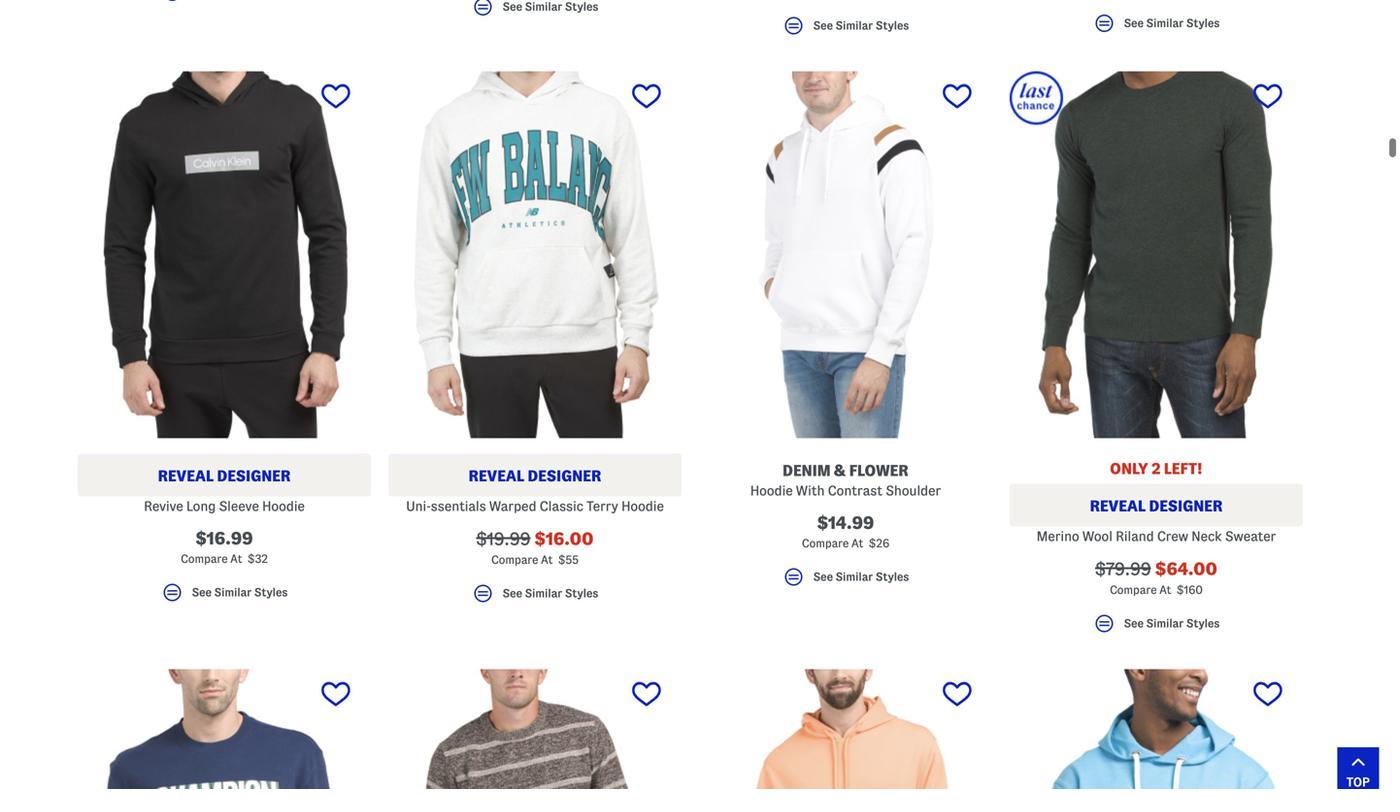 Task type: locate. For each thing, give the bounding box(es) containing it.
merino
[[1037, 529, 1080, 544]]

see similar styles button
[[389, 0, 682, 27], [1010, 11, 1303, 44], [699, 14, 993, 46], [699, 566, 993, 598], [78, 581, 371, 613], [389, 582, 682, 614], [1010, 612, 1303, 644]]

uni-ssentials warped classic terry hoodie
[[406, 499, 664, 514]]

reveal up 'long'
[[158, 467, 214, 484]]

designer for $79.99
[[1149, 498, 1223, 515]]

1 horizontal spatial reveal designer
[[469, 467, 602, 484]]

compare down $16.99
[[181, 553, 228, 565]]

reveal designer for $19.99
[[469, 467, 602, 484]]

see similar styles
[[503, 1, 599, 13], [1124, 17, 1220, 29], [814, 19, 909, 32], [814, 571, 909, 583], [192, 587, 288, 599], [503, 588, 599, 600], [1124, 618, 1220, 630]]

designer for $16.99
[[217, 467, 291, 484]]

designer up crew at the bottom of page
[[1149, 498, 1223, 515]]

designer inside reveal designer merino wool riland crew neck sweater compare at              $160 element
[[1149, 498, 1223, 515]]

warped
[[489, 499, 537, 514]]

only
[[1110, 460, 1149, 477]]

designer inside reveal designer revive long sleeve hoodie $16.99 compare at              $32 element
[[217, 467, 291, 484]]

flower
[[850, 462, 909, 479]]

compare down the $19.99
[[491, 554, 539, 566]]

contrast
[[828, 483, 883, 498]]

see inside reveal designer merino wool riland crew neck sweater compare at              $160 element
[[1124, 618, 1144, 630]]

$79.99 $64.00 compare at              $160
[[1096, 560, 1218, 596]]

0 horizontal spatial designer
[[217, 467, 291, 484]]

ssentials
[[431, 499, 486, 514]]

hoodie inside denim & flower hoodie with contrast shoulder
[[751, 483, 793, 498]]

2 horizontal spatial reveal designer
[[1090, 498, 1223, 515]]

see inside denim & flower hoodie with contrast shoulder $14.99 compare at              $26 element
[[814, 571, 833, 583]]

hoodie left with at the right of the page
[[751, 483, 793, 498]]

compare inside $19.99 $16.00 compare at              $55
[[491, 554, 539, 566]]

denim
[[783, 462, 831, 479]]

revive
[[144, 499, 183, 514]]

riland
[[1116, 529, 1155, 544]]

compare
[[802, 537, 849, 550], [181, 553, 228, 565], [491, 554, 539, 566], [1110, 584, 1157, 596]]

similar
[[525, 1, 563, 13], [1147, 17, 1184, 29], [836, 19, 873, 32], [836, 571, 873, 583], [214, 587, 252, 599], [525, 588, 563, 600], [1147, 618, 1184, 630]]

$19.99
[[476, 530, 531, 549]]

reveal for $19.99
[[469, 467, 524, 484]]

2 horizontal spatial reveal
[[1090, 498, 1146, 515]]

only 2 left!
[[1110, 460, 1203, 477]]

reveal designer
[[158, 467, 291, 484], [469, 467, 602, 484], [1090, 498, 1223, 515]]

left!
[[1164, 460, 1203, 477]]

with
[[796, 483, 825, 498]]

similar inside reveal designer revive long sleeve hoodie $16.99 compare at              $32 element
[[214, 587, 252, 599]]

reveal up warped
[[469, 467, 524, 484]]

1 horizontal spatial designer
[[528, 467, 602, 484]]

designer up sleeve
[[217, 467, 291, 484]]

0 horizontal spatial reveal
[[158, 467, 214, 484]]

$55
[[558, 554, 579, 566]]

reveal designer revive long sleeve hoodie $16.99 compare at              $32 element
[[78, 71, 371, 613]]

designer for $19.99
[[528, 467, 602, 484]]

$32
[[248, 553, 268, 565]]

reveal
[[158, 467, 214, 484], [469, 467, 524, 484], [1090, 498, 1146, 515]]

$19.99 $16.00 compare at              $55
[[476, 530, 594, 566]]

polar fleece bound sweater image
[[389, 669, 682, 790]]

reveal designer for $79.99
[[1090, 498, 1223, 515]]

compare down $14.99
[[802, 537, 849, 550]]

$16.99
[[196, 529, 253, 548]]

$79.99
[[1096, 560, 1152, 579]]

hoodie right the terry
[[622, 499, 664, 514]]

reveal up riland
[[1090, 498, 1146, 515]]

designer
[[217, 467, 291, 484], [528, 467, 602, 484], [1149, 498, 1223, 515]]

compare down $79.99
[[1110, 584, 1157, 596]]

0 horizontal spatial hoodie
[[262, 499, 305, 514]]

2 horizontal spatial hoodie
[[751, 483, 793, 498]]

reveal designer up merino wool riland crew neck sweater
[[1090, 498, 1223, 515]]

classic
[[540, 499, 584, 514]]

see similar styles inside denim & flower hoodie with contrast shoulder $14.99 compare at              $26 element
[[814, 571, 909, 583]]

1 horizontal spatial reveal
[[469, 467, 524, 484]]

global explorer french terry crew neck sweatshirt image
[[78, 669, 371, 790]]

designer up classic
[[528, 467, 602, 484]]

0 horizontal spatial reveal designer
[[158, 467, 291, 484]]

reveal designer uni-ssentials warped classic terry hoodie compare at              $55 element
[[389, 71, 682, 614]]

reveal designer up revive long sleeve hoodie
[[158, 467, 291, 484]]

styles
[[565, 1, 599, 13], [1187, 17, 1220, 29], [876, 19, 909, 32], [876, 571, 909, 583], [254, 587, 288, 599], [565, 588, 599, 600], [1187, 618, 1220, 630]]

hoodie for flower
[[751, 483, 793, 498]]

&
[[834, 462, 846, 479]]

hoodie
[[751, 483, 793, 498], [262, 499, 305, 514], [622, 499, 664, 514]]

summit knit hoodie image
[[699, 669, 993, 790]]

designer inside "reveal designer uni-ssentials warped classic terry hoodie compare at              $55" element
[[528, 467, 602, 484]]

reveal designer merino wool riland crew neck sweater compare at              $160 element
[[1010, 71, 1303, 644]]

hoodie right sleeve
[[262, 499, 305, 514]]

see similar styles inside reveal designer revive long sleeve hoodie $16.99 compare at              $32 element
[[192, 587, 288, 599]]

merino wool riland crew neck sweater
[[1037, 529, 1277, 544]]

see similar styles inside reveal designer merino wool riland crew neck sweater compare at              $160 element
[[1124, 618, 1220, 630]]

styles inside denim & flower hoodie with contrast shoulder $14.99 compare at              $26 element
[[876, 571, 909, 583]]

see
[[503, 1, 523, 13], [1124, 17, 1144, 29], [814, 19, 833, 32], [814, 571, 833, 583], [192, 587, 212, 599], [503, 588, 523, 600], [1124, 618, 1144, 630]]

hoodie for sleeve
[[262, 499, 305, 514]]

2 horizontal spatial designer
[[1149, 498, 1223, 515]]

see similar styles inside compare at              $50 element
[[1124, 17, 1220, 29]]

reveal designer up "uni-ssentials warped classic terry hoodie"
[[469, 467, 602, 484]]

shoulder
[[886, 483, 941, 498]]

see inside "reveal designer uni-ssentials warped classic terry hoodie compare at              $55" element
[[503, 588, 523, 600]]

styles inside reveal designer revive long sleeve hoodie $16.99 compare at              $32 element
[[254, 587, 288, 599]]



Task type: vqa. For each thing, say whether or not it's contained in the screenshot.
Made
no



Task type: describe. For each thing, give the bounding box(es) containing it.
similar inside denim & flower hoodie with contrast shoulder $14.99 compare at              $26 element
[[836, 571, 873, 583]]

reveal for $79.99
[[1090, 498, 1146, 515]]

similar inside reveal designer merino wool riland crew neck sweater compare at              $160 element
[[1147, 618, 1184, 630]]

long
[[186, 499, 216, 514]]

$14.99 compare at              $26
[[802, 514, 890, 550]]

terry
[[587, 499, 619, 514]]

denim & flower hoodie with contrast shoulder
[[751, 462, 941, 498]]

hoodie with contrast shoulder image
[[699, 71, 993, 438]]

revive long sleeve hoodie image
[[78, 71, 371, 438]]

$16.00
[[535, 530, 594, 549]]

wool
[[1083, 529, 1113, 544]]

2
[[1152, 460, 1161, 477]]

styles inside "reveal designer uni-ssentials warped classic terry hoodie compare at              $55" element
[[565, 588, 599, 600]]

compare inside "$79.99 $64.00 compare at              $160"
[[1110, 584, 1157, 596]]

sweater
[[1226, 529, 1277, 544]]

reveal for $16.99
[[158, 467, 214, 484]]

$14.99
[[817, 514, 875, 533]]

neck
[[1192, 529, 1223, 544]]

see similar styles inside "reveal designer uni-ssentials warped classic terry hoodie compare at              $55" element
[[503, 588, 599, 600]]

see inside reveal designer revive long sleeve hoodie $16.99 compare at              $32 element
[[192, 587, 212, 599]]

denim & flower hoodie with contrast shoulder $14.99 compare at              $26 element
[[699, 71, 993, 598]]

compare inside $14.99 compare at              $26
[[802, 537, 849, 550]]

damon hoodie image
[[1010, 669, 1303, 790]]

similar inside compare at              $50 element
[[1147, 17, 1184, 29]]

1 horizontal spatial hoodie
[[622, 499, 664, 514]]

sleeve
[[219, 499, 259, 514]]

compare inside $16.99 compare at              $32
[[181, 553, 228, 565]]

$16.99 compare at              $32
[[181, 529, 268, 565]]

$26
[[869, 537, 890, 550]]

$160
[[1177, 584, 1203, 596]]

crew
[[1158, 529, 1189, 544]]

$64.00
[[1156, 560, 1218, 579]]

uni-ssentials warped classic terry hoodie image
[[389, 71, 682, 438]]

reveal designer for $16.99
[[158, 467, 291, 484]]

see inside compare at              $50 element
[[1124, 17, 1144, 29]]

similar inside "reveal designer uni-ssentials warped classic terry hoodie compare at              $55" element
[[525, 588, 563, 600]]

compare at              $50 element
[[1010, 0, 1303, 44]]

revive long sleeve hoodie
[[144, 499, 305, 514]]

uni-
[[406, 499, 431, 514]]

styles inside reveal designer merino wool riland crew neck sweater compare at              $160 element
[[1187, 618, 1220, 630]]

styles inside compare at              $50 element
[[1187, 17, 1220, 29]]

merino wool riland crew neck sweater image
[[1010, 71, 1303, 438]]



